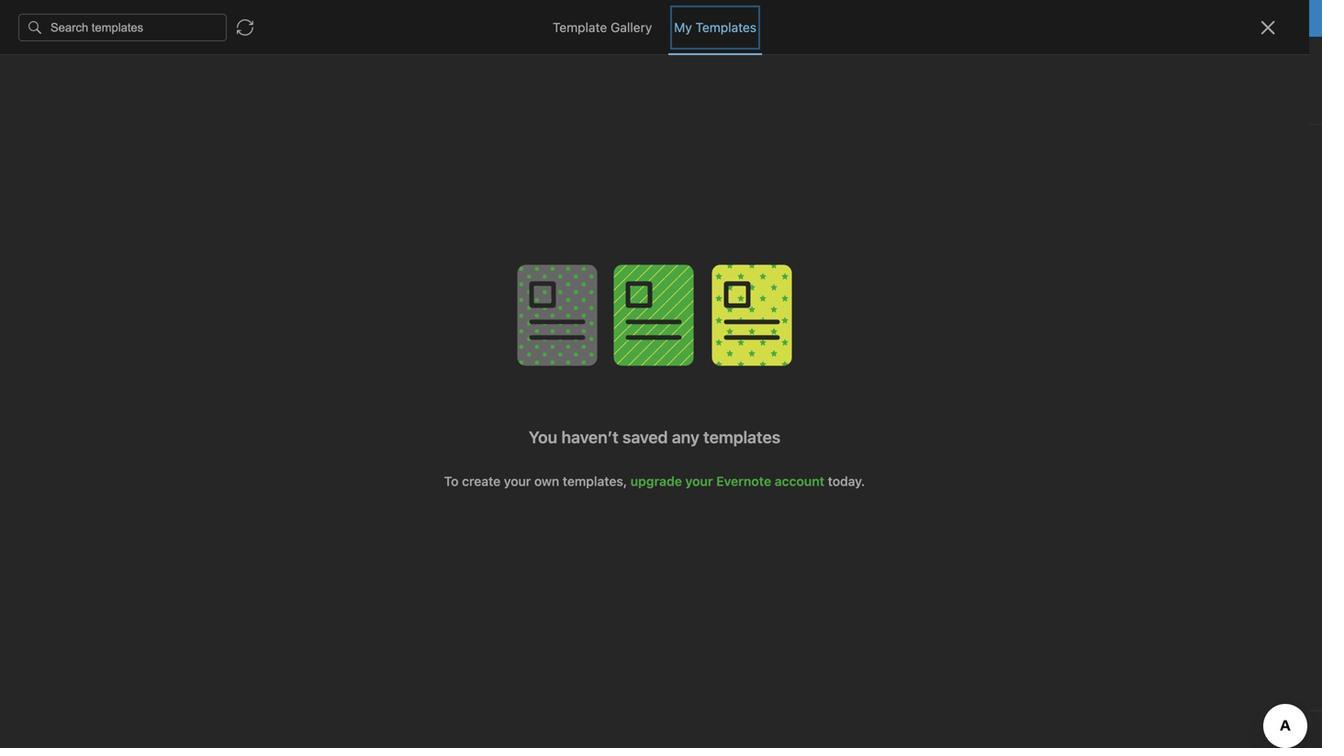 Task type: vqa. For each thing, say whether or not it's contained in the screenshot.
the middle all
yes



Task type: describe. For each thing, give the bounding box(es) containing it.
notebook
[[677, 52, 732, 65]]

pictu...
[[310, 329, 351, 345]]

try
[[469, 11, 489, 26]]

2 horizontal spatial all
[[739, 11, 752, 26]]

them
[[500, 291, 530, 306]]

read
[[310, 291, 336, 306]]

expand note image
[[583, 48, 605, 70]]

only you
[[1148, 52, 1197, 65]]

cancel
[[838, 11, 879, 26]]

personal
[[550, 11, 602, 26]]

across
[[696, 11, 735, 26]]

books
[[387, 271, 423, 287]]

Search text field
[[24, 53, 197, 86]]

first
[[650, 52, 674, 65]]

1 horizontal spatial your
[[756, 11, 782, 26]]

place.
[[300, 310, 336, 325]]

about
[[462, 291, 496, 306]]

you're
[[377, 310, 414, 325]]

share
[[1227, 51, 1263, 66]]

the
[[364, 271, 383, 287]]

for
[[606, 11, 623, 26]]

0 horizontal spatial all
[[244, 310, 258, 325]]

book,
[[244, 329, 278, 345]]

(and
[[277, 271, 304, 287]]

notes
[[260, 55, 311, 77]]

start (and finish) all the books you've been wanting to read and keep your ideas about them all in one place. tip: if you're reading a physical book, take pictu...
[[244, 271, 530, 345]]

reading
[[417, 310, 462, 325]]

your inside 'start (and finish) all the books you've been wanting to read and keep your ideas about them all in one place. tip: if you're reading a physical book, take pictu...'
[[398, 291, 424, 306]]

first notebook button
[[627, 46, 738, 72]]

all changes saved
[[1208, 724, 1308, 737]]

Note Editor text field
[[0, 0, 1323, 749]]

devices.
[[785, 11, 834, 26]]



Task type: locate. For each thing, give the bounding box(es) containing it.
you
[[1177, 52, 1197, 65]]

sync
[[663, 11, 693, 26]]

physical
[[476, 310, 524, 325]]

2 vertical spatial all
[[244, 310, 258, 325]]

all right across
[[739, 11, 752, 26]]

you've
[[426, 271, 465, 287]]

if
[[365, 310, 373, 325]]

only
[[1148, 52, 1174, 65]]

a
[[465, 310, 472, 325]]

0 vertical spatial all
[[739, 11, 752, 26]]

finish)
[[307, 271, 344, 287]]

tip:
[[340, 310, 362, 325]]

1 vertical spatial your
[[398, 291, 424, 306]]

ideas
[[427, 291, 459, 306]]

saved
[[1276, 724, 1308, 737]]

keep
[[365, 291, 394, 306]]

first notebook
[[650, 52, 732, 65]]

take
[[281, 329, 306, 345]]

been
[[468, 271, 498, 287]]

start (and finish) all the books you've been wanting to read and keep your ideas about them all in one place. tip: if you're reading a physical book, take pictu... button
[[220, 235, 557, 345]]

free:
[[626, 11, 657, 26]]

all left in
[[244, 310, 258, 325]]

settings image
[[187, 15, 209, 37]]

to
[[294, 291, 306, 306]]

1 vertical spatial all
[[347, 271, 361, 287]]

0 horizontal spatial your
[[398, 291, 424, 306]]

and
[[340, 291, 362, 306]]

all up and
[[347, 271, 361, 287]]

try evernote personal for free: sync across all your devices. cancel anytime.
[[469, 11, 933, 26]]

one
[[275, 310, 297, 325]]

evernote
[[492, 11, 546, 26]]

in
[[261, 310, 271, 325]]

1 horizontal spatial all
[[347, 271, 361, 287]]

your
[[756, 11, 782, 26], [398, 291, 424, 306]]

None search field
[[24, 53, 197, 86]]

your down books
[[398, 291, 424, 306]]

anytime.
[[882, 11, 933, 26]]

your left devices.
[[756, 11, 782, 26]]

all
[[1208, 724, 1222, 737]]

start
[[244, 271, 273, 287]]

all
[[739, 11, 752, 26], [347, 271, 361, 287], [244, 310, 258, 325]]

share button
[[1212, 44, 1279, 73]]

changes
[[1225, 724, 1272, 737]]

note window element
[[0, 0, 1323, 749]]

0 vertical spatial your
[[756, 11, 782, 26]]

wanting
[[244, 291, 291, 306]]



